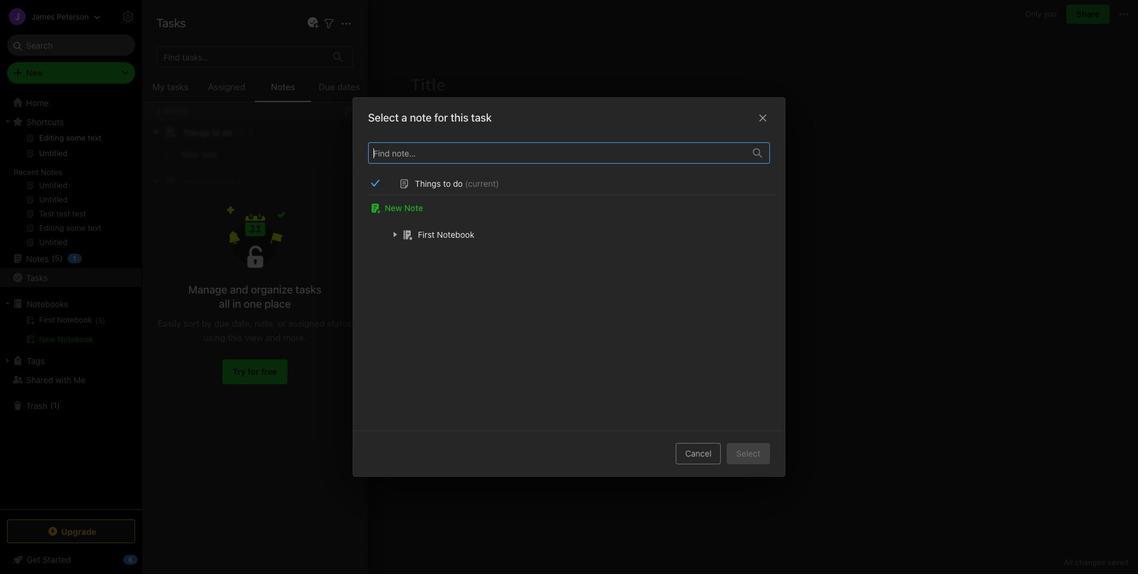 Task type: describe. For each thing, give the bounding box(es) containing it.
to for move to
[[438, 231, 448, 240]]

easily sort by due date, note, or assigned status using this view and more.
[[158, 318, 352, 343]]

move to
[[414, 231, 448, 240]]

nov
[[209, 36, 224, 47]]

select for select a note for this task
[[368, 111, 399, 124]]

all
[[1065, 557, 1073, 567]]

( for notes
[[52, 253, 55, 263]]

note
[[405, 203, 423, 213]]

me
[[74, 375, 86, 385]]

new note
[[385, 203, 423, 213]]

all changes saved
[[1065, 557, 1129, 567]]

dropdown list menu
[[402, 200, 509, 303]]

new task image
[[306, 16, 320, 30]]

notebooks
[[27, 299, 68, 309]]

notes for notes
[[271, 81, 295, 92]]

upgrade button
[[7, 520, 135, 543]]

) for notes
[[60, 253, 63, 263]]

home link
[[0, 93, 142, 112]]

new notebook button
[[0, 332, 142, 346]]

1 inside trash ( 1 )
[[53, 400, 57, 410]]

shortcuts
[[27, 117, 64, 127]]

my tasks
[[152, 81, 189, 92]]

recent notes group
[[0, 131, 142, 254]]

expand notebooks image
[[3, 299, 12, 308]]

task
[[471, 111, 492, 124]]

free
[[261, 367, 277, 377]]

due
[[214, 318, 229, 329]]

status
[[327, 318, 352, 329]]

last
[[152, 36, 168, 47]]

go to note link
[[402, 200, 509, 217]]

new for new notebook
[[39, 334, 55, 344]]

place
[[265, 298, 291, 310]]

note for to
[[437, 204, 455, 214]]

only
[[1026, 9, 1042, 19]]

select a note for this task
[[368, 111, 492, 124]]

tags
[[27, 356, 45, 366]]

shortcuts button
[[0, 112, 142, 131]]

assigned
[[208, 81, 246, 92]]

Find note… text field
[[369, 143, 746, 163]]

move
[[414, 231, 436, 240]]

new note button
[[369, 202, 423, 214]]

shared
[[26, 375, 53, 385]]

first
[[418, 229, 435, 239]]

all
[[219, 298, 230, 310]]

notes button
[[255, 79, 311, 102]]

note for a
[[410, 111, 432, 124]]

select for select
[[737, 448, 761, 458]]

do for things to do
[[460, 172, 470, 183]]

share
[[1077, 9, 1100, 19]]

go to note
[[414, 204, 455, 214]]

0 vertical spatial this
[[451, 111, 469, 124]]

due
[[319, 81, 335, 92]]

Find tasks… text field
[[159, 47, 326, 67]]

shared with me link
[[0, 370, 142, 389]]

do for things to do (current)
[[453, 178, 463, 188]]

2 things to do button from the left
[[404, 169, 483, 187]]

note,
[[255, 318, 275, 329]]

cancel
[[686, 448, 712, 458]]

things to do (current)
[[415, 178, 499, 188]]

try
[[233, 367, 246, 377]]

5
[[55, 253, 60, 263]]

organize
[[251, 283, 293, 296]]

new notebook group
[[0, 313, 142, 351]]

tree containing home
[[0, 93, 142, 509]]

and inside manage and organize tasks all in one place
[[230, 283, 248, 296]]

notebook for first notebook
[[437, 229, 475, 239]]

(current)
[[465, 178, 499, 188]]

a
[[402, 111, 407, 124]]

sort
[[183, 318, 200, 329]]

7,
[[226, 36, 232, 47]]

1 things to do button from the left
[[402, 169, 483, 187]]

using
[[204, 332, 225, 343]]

more.
[[283, 332, 307, 343]]

first notebook cell
[[368, 222, 782, 246]]

to for go to note
[[427, 204, 435, 214]]

date,
[[232, 318, 252, 329]]

things to do
[[422, 172, 470, 183]]

select button
[[727, 443, 770, 464]]

with
[[55, 375, 71, 385]]

try for free button
[[223, 359, 287, 384]]



Task type: locate. For each thing, give the bounding box(es) containing it.
1 right 5
[[73, 254, 76, 262]]

( inside trash ( 1 )
[[50, 400, 53, 410]]

( inside the notes ( 5 )
[[52, 253, 55, 263]]

None search field
[[15, 34, 127, 56]]

0 horizontal spatial tasks
[[26, 273, 48, 283]]

tasks inside button
[[26, 273, 48, 283]]

note inside dropdown list 'menu'
[[437, 204, 455, 214]]

upgrade
[[61, 526, 97, 536]]

tasks inside button
[[167, 81, 189, 92]]

notes left 5
[[26, 254, 49, 264]]

home
[[26, 98, 49, 108]]

( right trash
[[50, 400, 53, 410]]

to inside field
[[450, 172, 458, 183]]

2 vertical spatial new
[[39, 334, 55, 344]]

1 horizontal spatial 1
[[73, 254, 76, 262]]

) for trash
[[57, 400, 60, 410]]

manage
[[188, 283, 227, 296]]

do left (current)
[[453, 178, 463, 188]]

0 horizontal spatial select
[[368, 111, 399, 124]]

0 vertical spatial )
[[60, 253, 63, 263]]

1 horizontal spatial select
[[737, 448, 761, 458]]

for inside button
[[248, 367, 259, 377]]

for
[[435, 111, 448, 124], [248, 367, 259, 377]]

1 vertical spatial for
[[248, 367, 259, 377]]

select left the a
[[368, 111, 399, 124]]

Note Editor text field
[[142, 57, 1139, 550]]

assigned button
[[199, 79, 255, 102]]

0 vertical spatial 1
[[73, 254, 76, 262]]

go
[[414, 204, 425, 214]]

trash ( 1 )
[[26, 400, 60, 411]]

tasks up assigned
[[296, 283, 322, 296]]

settings image
[[121, 9, 135, 24]]

0 horizontal spatial note
[[410, 111, 432, 124]]

things
[[422, 172, 448, 183], [415, 178, 441, 188]]

tasks
[[167, 81, 189, 92], [296, 283, 322, 296]]

this inside easily sort by due date, note, or assigned status using this view and more.
[[228, 332, 243, 343]]

one
[[244, 298, 262, 310]]

tags button
[[0, 351, 142, 370]]

new notebook
[[39, 334, 93, 344]]

by
[[202, 318, 212, 329]]

do inside field
[[460, 172, 470, 183]]

new button
[[7, 62, 135, 84]]

assigned
[[288, 318, 325, 329]]

1 horizontal spatial and
[[266, 332, 281, 343]]

share button
[[1067, 5, 1110, 24]]

notes
[[271, 81, 295, 92], [41, 167, 62, 177], [26, 254, 49, 264]]

saved
[[1108, 557, 1129, 567]]

new for new
[[26, 68, 43, 78]]

tasks up edited
[[157, 16, 186, 30]]

notes inside button
[[271, 81, 295, 92]]

notes ( 5 )
[[26, 253, 63, 264]]

1
[[73, 254, 76, 262], [53, 400, 57, 410]]

notebook inside first notebook cell
[[437, 229, 475, 239]]

to right first
[[438, 231, 448, 240]]

1 right trash
[[53, 400, 57, 410]]

1 horizontal spatial note
[[437, 204, 455, 214]]

due dates button
[[311, 79, 368, 102]]

0 horizontal spatial for
[[248, 367, 259, 377]]

2023
[[234, 36, 254, 47]]

notes inside group
[[41, 167, 62, 177]]

or
[[278, 318, 286, 329]]

0 horizontal spatial notebook
[[58, 334, 93, 344]]

select right 'cancel'
[[737, 448, 761, 458]]

0 vertical spatial select
[[368, 111, 399, 124]]

to up go to note link
[[443, 178, 451, 188]]

1 vertical spatial notes
[[41, 167, 62, 177]]

edited
[[170, 36, 195, 47]]

and down note,
[[266, 332, 281, 343]]

things for things to do (current)
[[415, 178, 441, 188]]

cancel button
[[676, 443, 721, 464]]

notebook
[[437, 229, 475, 239], [58, 334, 93, 344]]

0 horizontal spatial this
[[228, 332, 243, 343]]

to left (current)
[[450, 172, 458, 183]]

note up first notebook
[[437, 204, 455, 214]]

tasks down the notes ( 5 )
[[26, 273, 48, 283]]

tree
[[0, 93, 142, 509]]

note right the a
[[410, 111, 432, 124]]

tasks
[[157, 16, 186, 30], [26, 273, 48, 283]]

( for trash
[[50, 400, 53, 410]]

1 vertical spatial )
[[57, 400, 60, 410]]

for right try
[[248, 367, 259, 377]]

Go to note or move task field
[[402, 169, 483, 187]]

first notebook
[[418, 229, 475, 239]]

tasks inside manage and organize tasks all in one place
[[296, 283, 322, 296]]

for right the a
[[435, 111, 448, 124]]

easily
[[158, 318, 181, 329]]

and up in
[[230, 283, 248, 296]]

1 vertical spatial tasks
[[296, 283, 322, 296]]

) inside the notes ( 5 )
[[60, 253, 63, 263]]

things to do button
[[402, 169, 483, 187], [404, 169, 483, 187]]

on
[[197, 36, 206, 47]]

to for things to do (current)
[[443, 178, 451, 188]]

1 vertical spatial and
[[266, 332, 281, 343]]

1 horizontal spatial tasks
[[157, 16, 186, 30]]

notes right recent
[[41, 167, 62, 177]]

this down 'date,'
[[228, 332, 243, 343]]

my
[[152, 81, 165, 92]]

1 vertical spatial 1
[[53, 400, 57, 410]]

shared with me
[[26, 375, 86, 385]]

note
[[410, 111, 432, 124], [437, 204, 455, 214]]

1 vertical spatial notebook
[[58, 334, 93, 344]]

manage and organize tasks all in one place
[[188, 283, 322, 310]]

1 vertical spatial select
[[737, 448, 761, 458]]

new up tags
[[39, 334, 55, 344]]

1 vertical spatial this
[[228, 332, 243, 343]]

new left "note"
[[385, 203, 402, 213]]

1 vertical spatial note
[[437, 204, 455, 214]]

0 vertical spatial notebook
[[437, 229, 475, 239]]

recent
[[14, 167, 39, 177]]

1 horizontal spatial tasks
[[296, 283, 322, 296]]

expand note image
[[151, 7, 165, 21]]

notebooks link
[[0, 294, 142, 313]]

notes for notes ( 5 )
[[26, 254, 49, 264]]

) up tasks button at the left of the page
[[60, 253, 63, 263]]

0 vertical spatial tasks
[[157, 16, 186, 30]]

notes left "due"
[[271, 81, 295, 92]]

)
[[60, 253, 63, 263], [57, 400, 60, 410]]

0 vertical spatial for
[[435, 111, 448, 124]]

to
[[450, 172, 458, 183], [443, 178, 451, 188], [427, 204, 435, 214], [438, 231, 448, 240]]

notebook inside new notebook button
[[58, 334, 93, 344]]

this
[[451, 111, 469, 124], [228, 332, 243, 343]]

new inside group
[[39, 334, 55, 344]]

(
[[52, 253, 55, 263], [50, 400, 53, 410]]

select inside button
[[737, 448, 761, 458]]

to for things to do
[[450, 172, 458, 183]]

new for new note
[[385, 203, 402, 213]]

new inside popup button
[[26, 68, 43, 78]]

1 vertical spatial tasks
[[26, 273, 48, 283]]

only you
[[1026, 9, 1057, 19]]

in
[[233, 298, 241, 310]]

0 vertical spatial note
[[410, 111, 432, 124]]

) inside trash ( 1 )
[[57, 400, 60, 410]]

Search text field
[[15, 34, 127, 56]]

things for things to do
[[422, 172, 448, 183]]

dates
[[338, 81, 360, 92]]

and
[[230, 283, 248, 296], [266, 332, 281, 343]]

new
[[26, 68, 43, 78], [385, 203, 402, 213], [39, 334, 55, 344]]

notes inside the notes ( 5 )
[[26, 254, 49, 264]]

and inside easily sort by due date, note, or assigned status using this view and more.
[[266, 332, 281, 343]]

0 vertical spatial and
[[230, 283, 248, 296]]

0 vertical spatial (
[[52, 253, 55, 263]]

new up home
[[26, 68, 43, 78]]

recent notes
[[14, 167, 62, 177]]

this left task
[[451, 111, 469, 124]]

trash
[[26, 401, 47, 411]]

do up go to note link
[[460, 172, 470, 183]]

expand tags image
[[3, 356, 12, 365]]

0 vertical spatial notes
[[271, 81, 295, 92]]

1 horizontal spatial this
[[451, 111, 469, 124]]

note window element
[[142, 0, 1139, 574]]

0 horizontal spatial tasks
[[167, 81, 189, 92]]

1 horizontal spatial notebook
[[437, 229, 475, 239]]

) right trash
[[57, 400, 60, 410]]

notebook up tags button
[[58, 334, 93, 344]]

do
[[460, 172, 470, 183], [453, 178, 463, 188]]

notebook for new notebook
[[58, 334, 93, 344]]

my tasks button
[[142, 79, 199, 102]]

things inside field
[[422, 172, 448, 183]]

1 horizontal spatial for
[[435, 111, 448, 124]]

tasks right my
[[167, 81, 189, 92]]

due dates
[[319, 81, 360, 92]]

you
[[1044, 9, 1057, 19]]

0 vertical spatial tasks
[[167, 81, 189, 92]]

try for free
[[233, 367, 277, 377]]

notebook down go to note link
[[437, 229, 475, 239]]

0 vertical spatial new
[[26, 68, 43, 78]]

2 vertical spatial notes
[[26, 254, 49, 264]]

last edited on nov 7, 2023
[[152, 36, 254, 47]]

1 vertical spatial (
[[50, 400, 53, 410]]

to right 'go'
[[427, 204, 435, 214]]

view
[[245, 332, 263, 343]]

changes
[[1076, 557, 1106, 567]]

0 horizontal spatial 1
[[53, 400, 57, 410]]

select
[[368, 111, 399, 124], [737, 448, 761, 458]]

1 vertical spatial new
[[385, 203, 402, 213]]

tasks button
[[0, 268, 142, 287]]

close image
[[756, 111, 770, 125]]

( up tasks button at the left of the page
[[52, 253, 55, 263]]

0 horizontal spatial and
[[230, 283, 248, 296]]



Task type: vqa. For each thing, say whether or not it's contained in the screenshot.
the bottommost and
yes



